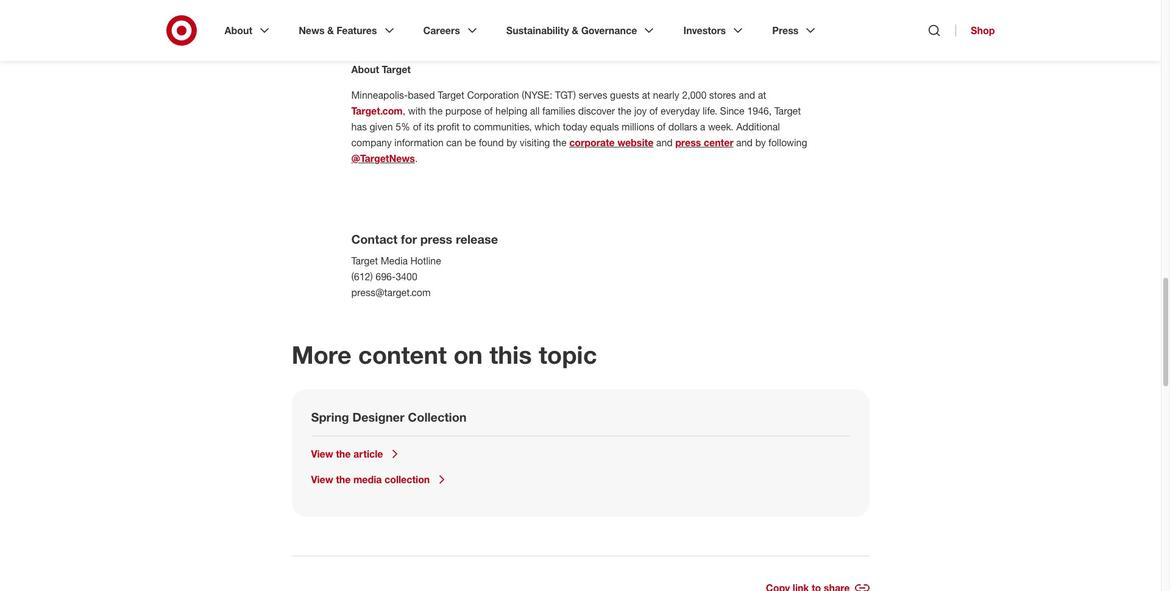 Task type: describe. For each thing, give the bounding box(es) containing it.
found
[[479, 137, 504, 149]]

careers link
[[415, 15, 488, 46]]

dollars
[[669, 121, 698, 133]]

of left its
[[413, 121, 422, 133]]

of down corporation
[[485, 105, 493, 117]]

visiting
[[520, 137, 550, 149]]

view the article
[[311, 448, 383, 460]]

0 vertical spatial spring
[[473, 38, 502, 50]]

of left dollars
[[658, 121, 666, 133]]

following
[[769, 137, 808, 149]]

guests
[[610, 89, 640, 101]]

the left article
[[336, 448, 351, 460]]

with
[[408, 105, 426, 117]]

additional
[[737, 121, 780, 133]]

news
[[299, 24, 325, 37]]

@targetnews link
[[352, 152, 415, 165]]

view the article link
[[311, 447, 403, 462]]

center
[[704, 137, 734, 149]]

everyday
[[661, 105, 700, 117]]

shop
[[971, 24, 995, 37]]

, with the purpose of helping all families discover the joy of everyday life. since 1946, target has given 5% of its profit to communities, which today equals millions of dollars a week. additional company information can be found by visiting the
[[352, 105, 802, 149]]

(612)
[[352, 271, 373, 283]]

media
[[354, 474, 382, 486]]

topic
[[539, 340, 597, 370]]

,
[[403, 105, 406, 117]]

1 horizontal spatial on
[[643, 38, 654, 50]]

the down guests
[[618, 105, 632, 117]]

about link
[[216, 15, 281, 46]]

of right joy on the top right of page
[[650, 105, 658, 117]]

target up -
[[382, 63, 411, 76]]

all
[[530, 105, 540, 117]]

nearly
[[653, 89, 680, 101]]

given
[[370, 121, 393, 133]]

696-
[[376, 271, 396, 283]]

article
[[354, 448, 383, 460]]

(nyse:
[[522, 89, 553, 101]]

corporate
[[570, 137, 615, 149]]

has
[[352, 121, 367, 133]]

discover
[[579, 105, 615, 117]]

governance
[[582, 24, 638, 37]]

its
[[424, 121, 435, 133]]

and down additional
[[737, 137, 753, 149]]

contact for press release
[[352, 232, 498, 247]]

the up its
[[429, 105, 443, 117]]

shop link
[[956, 24, 995, 37]]

to
[[463, 121, 471, 133]]

the left the media
[[336, 474, 351, 486]]

by inside , with the purpose of helping all families discover the joy of everyday life. since 1946, target has given 5% of its profit to communities, which today equals millions of dollars a week. additional company information can be found by visiting the
[[507, 137, 517, 149]]

1 horizontal spatial collection
[[546, 38, 590, 50]]

based
[[408, 89, 435, 101]]

contact
[[352, 232, 398, 247]]

abullseyeview.com link
[[657, 38, 746, 50]]

since
[[721, 105, 745, 117]]

target inside minneapolis -based target corporation (nyse: tgt) serves guests at nearly 2,000 stores and at target.com
[[438, 89, 465, 101]]

press link
[[764, 15, 827, 46]]

can
[[447, 137, 462, 149]]

investors
[[684, 24, 726, 37]]

0 horizontal spatial spring
[[311, 410, 349, 425]]

the down which
[[553, 137, 567, 149]]

collection
[[385, 474, 430, 486]]

sustainability & governance link
[[498, 15, 666, 46]]

news & features link
[[290, 15, 405, 46]]

& for news
[[327, 24, 334, 37]]

view the media collection
[[311, 474, 430, 486]]

0 horizontal spatial press
[[421, 232, 453, 247]]

1946,
[[748, 105, 772, 117]]

abullseyeview.com
[[657, 38, 746, 50]]

investors link
[[675, 15, 754, 46]]

@targetnews
[[352, 152, 415, 165]]

company
[[352, 137, 392, 149]]

more for more content on this topic
[[292, 340, 352, 370]]

profit
[[437, 121, 460, 133]]



Task type: vqa. For each thing, say whether or not it's contained in the screenshot.
information
yes



Task type: locate. For each thing, give the bounding box(es) containing it.
1 vertical spatial designer
[[353, 410, 405, 425]]

which
[[535, 121, 560, 133]]

tgt)
[[555, 89, 576, 101]]

1 horizontal spatial at
[[758, 89, 767, 101]]

press down dollars
[[676, 137, 701, 149]]

1 at from the left
[[642, 89, 651, 101]]

about
[[429, 38, 454, 50]]

0 vertical spatial information
[[377, 38, 426, 50]]

view for view the media collection
[[311, 474, 333, 486]]

information inside , with the purpose of helping all families discover the joy of everyday life. since 1946, target has given 5% of its profit to communities, which today equals millions of dollars a week. additional company information can be found by visiting the
[[395, 137, 444, 149]]

view down view the article
[[311, 474, 333, 486]]

0 vertical spatial view
[[311, 448, 333, 460]]

0 horizontal spatial on
[[454, 340, 483, 370]]

and up 1946,
[[739, 89, 756, 101]]

millions
[[622, 121, 655, 133]]

website
[[618, 137, 654, 149]]

spring right about
[[473, 38, 502, 50]]

serves
[[579, 89, 608, 101]]

communities,
[[474, 121, 532, 133]]

features
[[337, 24, 377, 37]]

designer down the sustainability
[[505, 38, 544, 50]]

view left article
[[311, 448, 333, 460]]

about for about
[[225, 24, 253, 37]]

1 horizontal spatial by
[[756, 137, 766, 149]]

by inside the corporate website and press center and by following @targetnews .
[[756, 137, 766, 149]]

1 & from the left
[[327, 24, 334, 37]]

the right about
[[457, 38, 471, 50]]

helping
[[496, 105, 528, 117]]

on
[[643, 38, 654, 50], [454, 340, 483, 370]]

release
[[456, 232, 498, 247]]

at
[[642, 89, 651, 101], [758, 89, 767, 101]]

1 vertical spatial on
[[454, 340, 483, 370]]

equals
[[590, 121, 619, 133]]

press inside the corporate website and press center and by following @targetnews .
[[676, 137, 701, 149]]

spring up view the article
[[311, 410, 349, 425]]

1 horizontal spatial spring
[[473, 38, 502, 50]]

2 view from the top
[[311, 474, 333, 486]]

designer
[[505, 38, 544, 50], [353, 410, 405, 425]]

sustainability & governance
[[507, 24, 638, 37]]

available
[[603, 38, 640, 50]]

& for sustainability
[[572, 24, 579, 37]]

by
[[507, 137, 517, 149], [756, 137, 766, 149]]

1 by from the left
[[507, 137, 517, 149]]

by down the communities,
[[507, 137, 517, 149]]

0 vertical spatial press
[[676, 137, 701, 149]]

hotline
[[411, 255, 441, 267]]

target up purpose
[[438, 89, 465, 101]]

0 horizontal spatial designer
[[353, 410, 405, 425]]

more
[[352, 38, 374, 50], [292, 340, 352, 370]]

& up "more information about the spring designer collection is available on abullseyeview.com"
[[572, 24, 579, 37]]

information up about target
[[377, 38, 426, 50]]

sustainability
[[507, 24, 569, 37]]

a
[[701, 121, 706, 133]]

target.com
[[352, 105, 403, 117]]

families
[[543, 105, 576, 117]]

news & features
[[299, 24, 377, 37]]

be
[[465, 137, 476, 149]]

0 vertical spatial collection
[[546, 38, 590, 50]]

corporate website and press center and by following @targetnews .
[[352, 137, 808, 165]]

.
[[415, 152, 418, 165]]

joy
[[635, 105, 647, 117]]

0 vertical spatial designer
[[505, 38, 544, 50]]

on left this
[[454, 340, 483, 370]]

life.
[[703, 105, 718, 117]]

1 vertical spatial about
[[352, 63, 379, 76]]

more for more information about the spring designer collection is available on abullseyeview.com
[[352, 38, 374, 50]]

at up joy on the top right of page
[[642, 89, 651, 101]]

1 vertical spatial more
[[292, 340, 352, 370]]

on right available
[[643, 38, 654, 50]]

view
[[311, 448, 333, 460], [311, 474, 333, 486]]

1 vertical spatial collection
[[408, 410, 467, 425]]

0 horizontal spatial by
[[507, 137, 517, 149]]

0 horizontal spatial at
[[642, 89, 651, 101]]

content
[[358, 340, 447, 370]]

0 vertical spatial about
[[225, 24, 253, 37]]

today
[[563, 121, 588, 133]]

minneapolis -based target corporation (nyse: tgt) serves guests at nearly 2,000 stores and at target.com
[[352, 89, 767, 117]]

1 vertical spatial view
[[311, 474, 333, 486]]

target up (612)
[[352, 255, 378, 267]]

2 at from the left
[[758, 89, 767, 101]]

1 vertical spatial spring
[[311, 410, 349, 425]]

2,000
[[683, 89, 707, 101]]

corporation
[[467, 89, 519, 101]]

1 horizontal spatial designer
[[505, 38, 544, 50]]

2 by from the left
[[756, 137, 766, 149]]

target
[[382, 63, 411, 76], [438, 89, 465, 101], [775, 105, 802, 117], [352, 255, 378, 267]]

press up "hotline"
[[421, 232, 453, 247]]

press center link
[[676, 137, 734, 149]]

this
[[490, 340, 532, 370]]

target right 1946,
[[775, 105, 802, 117]]

at up 1946,
[[758, 89, 767, 101]]

press@target.com
[[352, 287, 431, 299]]

target inside target media hotline (612) 696-3400 press@target.com
[[352, 255, 378, 267]]

2 & from the left
[[572, 24, 579, 37]]

purpose
[[446, 105, 482, 117]]

about inside 'link'
[[225, 24, 253, 37]]

more information about the spring designer collection is available on abullseyeview.com
[[352, 38, 746, 50]]

spring designer collection
[[311, 410, 467, 425]]

about
[[225, 24, 253, 37], [352, 63, 379, 76]]

press
[[773, 24, 799, 37]]

stores
[[710, 89, 737, 101]]

by down additional
[[756, 137, 766, 149]]

view for view the article
[[311, 448, 333, 460]]

designer up article
[[353, 410, 405, 425]]

1 vertical spatial press
[[421, 232, 453, 247]]

1 horizontal spatial press
[[676, 137, 701, 149]]

3400
[[396, 271, 418, 283]]

0 vertical spatial more
[[352, 38, 374, 50]]

1 view from the top
[[311, 448, 333, 460]]

minneapolis
[[352, 89, 404, 101]]

corporate website link
[[570, 137, 654, 149]]

0 horizontal spatial collection
[[408, 410, 467, 425]]

0 vertical spatial on
[[643, 38, 654, 50]]

information up .
[[395, 137, 444, 149]]

5%
[[396, 121, 411, 133]]

target inside , with the purpose of helping all families discover the joy of everyday life. since 1946, target has given 5% of its profit to communities, which today equals millions of dollars a week. additional company information can be found by visiting the
[[775, 105, 802, 117]]

is
[[593, 38, 600, 50]]

target.com link
[[352, 105, 403, 117]]

0 horizontal spatial &
[[327, 24, 334, 37]]

-
[[404, 89, 408, 101]]

and inside minneapolis -based target corporation (nyse: tgt) serves guests at nearly 2,000 stores and at target.com
[[739, 89, 756, 101]]

for
[[401, 232, 417, 247]]

and
[[739, 89, 756, 101], [657, 137, 673, 149], [737, 137, 753, 149]]

1 vertical spatial information
[[395, 137, 444, 149]]

1 horizontal spatial &
[[572, 24, 579, 37]]

and down dollars
[[657, 137, 673, 149]]

0 horizontal spatial about
[[225, 24, 253, 37]]

view the media collection link
[[311, 473, 450, 487]]

1 horizontal spatial about
[[352, 63, 379, 76]]

media
[[381, 255, 408, 267]]

information
[[377, 38, 426, 50], [395, 137, 444, 149]]

of
[[485, 105, 493, 117], [650, 105, 658, 117], [413, 121, 422, 133], [658, 121, 666, 133]]

careers
[[424, 24, 460, 37]]

& right news on the left of the page
[[327, 24, 334, 37]]

more content on this topic
[[292, 340, 597, 370]]

target media hotline (612) 696-3400 press@target.com
[[352, 255, 441, 299]]

week.
[[709, 121, 734, 133]]

about for about target
[[352, 63, 379, 76]]

about target
[[352, 63, 411, 76]]



